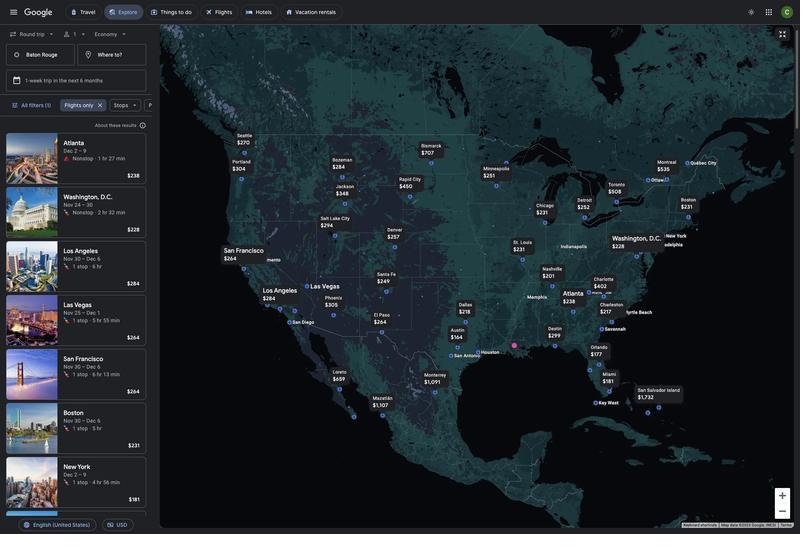 Task type: describe. For each thing, give the bounding box(es) containing it.
map region
[[135, 0, 801, 535]]

san for san salvador island $1,732
[[638, 388, 646, 393]]

terms link
[[781, 524, 792, 528]]

min for san francisco
[[111, 372, 120, 378]]

st. louis $231
[[514, 240, 532, 253]]

6 inside button
[[80, 78, 83, 84]]

san diego
[[293, 320, 314, 325]]

$299
[[548, 333, 561, 339]]

loreto
[[333, 370, 347, 375]]

1 stop for nov
[[73, 426, 88, 432]]

jackson
[[336, 184, 354, 189]]

savannah
[[605, 327, 626, 332]]

251 US dollars text field
[[484, 172, 495, 179]]

salt lake city $294
[[321, 216, 350, 229]]

535 US dollars text field
[[658, 166, 670, 173]]

detroit $252
[[578, 198, 592, 211]]

1-week trip in the next 6 months
[[25, 78, 103, 84]]

usd
[[117, 522, 127, 529]]

$177
[[591, 351, 602, 358]]

fe
[[391, 272, 396, 277]]

seattle nov 30 – dec 6
[[64, 518, 100, 533]]

nonstop for atlanta
[[73, 156, 93, 162]]

change appearance image
[[743, 3, 761, 21]]

1732 US dollars text field
[[638, 394, 654, 401]]

dallas
[[459, 302, 472, 308]]

flights only
[[65, 102, 93, 109]]

min right 27
[[116, 156, 125, 162]]

all filters (1) button
[[7, 96, 57, 115]]

Where to? text field
[[78, 44, 146, 65]]

4
[[92, 480, 96, 486]]

las vegas nov 25 – dec 1
[[64, 302, 100, 316]]

chicago
[[537, 203, 554, 208]]

all
[[21, 102, 28, 109]]

6 inside the boston nov 30 – dec 6
[[97, 418, 100, 424]]

city inside salt lake city $294
[[342, 216, 350, 221]]

boston for $231
[[681, 197, 696, 203]]

218 US dollars text field
[[459, 309, 471, 315]]

304 US dollars text field
[[232, 165, 245, 172]]

results
[[122, 123, 137, 128]]

1 inside las vegas nov 25 – dec 1
[[97, 310, 100, 316]]

island
[[667, 388, 680, 393]]

charlotte $402
[[594, 277, 614, 290]]

nov for los
[[64, 256, 73, 262]]

google,
[[752, 524, 766, 528]]

2 – 9 inside new york dec 2 – 9
[[74, 472, 86, 479]]

minneapolis
[[484, 166, 510, 171]]

atlanta for atlanta dec 2 – 9
[[64, 140, 84, 147]]

252 US dollars text field
[[578, 204, 590, 211]]

antonio
[[464, 353, 480, 359]]

price
[[149, 102, 162, 109]]

$707
[[422, 149, 434, 156]]

stops
[[114, 102, 128, 109]]

0 horizontal spatial 228 us dollars text field
[[128, 227, 140, 233]]

hr left 27
[[102, 156, 107, 162]]

toronto
[[609, 182, 625, 187]]

american image for boston
[[64, 426, 70, 432]]

1 stop for francisco
[[73, 372, 88, 378]]

key
[[599, 401, 607, 406]]

washington, for washington, d.c. $228
[[613, 235, 648, 243]]

states)
[[72, 522, 90, 529]]

nonstop for washington,
[[73, 210, 93, 216]]

keyboard
[[684, 524, 700, 528]]

1 stop for angeles
[[73, 264, 88, 270]]

about these results image
[[134, 116, 152, 135]]

hr for los angeles
[[97, 264, 102, 270]]

philadelphia
[[656, 242, 683, 248]]

$231 inside st. louis $231
[[514, 246, 525, 253]]

phoenix
[[325, 296, 342, 301]]

$264 inside el paso $264
[[374, 319, 387, 326]]

american image for washington, d.c.
[[64, 210, 70, 216]]

$231 inside chicago $231
[[537, 209, 548, 216]]

6 left 13
[[92, 372, 96, 378]]

hr for san francisco
[[97, 372, 102, 378]]

$218
[[459, 309, 471, 315]]

30 – dec inside san francisco nov 30 – dec 6
[[75, 364, 96, 370]]

charleston
[[600, 302, 623, 308]]

terms
[[781, 524, 792, 528]]

hr for new york
[[97, 480, 102, 486]]

5 hr 55 min
[[92, 318, 120, 324]]

austin
[[451, 328, 465, 333]]

6 hr 13 min
[[92, 372, 120, 378]]

miami
[[603, 372, 616, 377]]

0 horizontal spatial $284
[[127, 281, 140, 287]]

0 vertical spatial $228
[[128, 227, 140, 233]]

284 US dollars text field
[[332, 163, 345, 170]]

washington, for washington, d.c. nov 24 – 30
[[64, 194, 99, 201]]

$284 inside bozeman $284
[[332, 163, 345, 170]]

vegas for las vegas
[[322, 283, 340, 290]]

québec
[[691, 160, 707, 166]]

san for san diego
[[293, 320, 301, 325]]

264 us dollars text field for el
[[374, 319, 387, 326]]

$264 inside san francisco $264
[[224, 255, 236, 262]]

2 – 9 inside atlanta dec 2 – 9
[[74, 148, 86, 154]]

$508
[[609, 188, 622, 195]]

los angeles nov 30 – dec 6
[[64, 248, 100, 262]]

164 US dollars text field
[[451, 334, 463, 341]]

atlanta for atlanta $238
[[563, 290, 584, 298]]

1 inside popup button
[[74, 31, 77, 37]]

washington, d.c. $228
[[613, 235, 662, 250]]

seattle for $270
[[237, 133, 252, 138]]

map data ©2023 google, inegi
[[722, 524, 777, 528]]

map
[[722, 524, 729, 528]]

seattle $270
[[237, 133, 252, 146]]

salt
[[321, 216, 329, 221]]

$201
[[543, 273, 555, 280]]

new for new york dec 2 – 9
[[64, 464, 76, 472]]

270 US dollars text field
[[237, 139, 250, 146]]

washington, d.c. nov 24 – 30
[[64, 194, 113, 208]]

$238 inside atlanta $238
[[563, 298, 575, 305]]

30 – dec inside the boston nov 30 – dec 6
[[75, 418, 96, 424]]

boston nov 30 – dec 6
[[64, 410, 100, 424]]

4 hr 56 min
[[92, 480, 120, 486]]

217 US dollars text field
[[600, 309, 612, 315]]

atlanta $238
[[563, 290, 584, 305]]

salvador
[[647, 388, 666, 393]]

york for new york
[[677, 234, 687, 239]]

stop for francisco
[[77, 372, 88, 378]]

seattle for nov
[[64, 518, 84, 526]]

$1,732
[[638, 394, 654, 401]]

1107 US dollars text field
[[373, 402, 388, 409]]

loreto $659
[[333, 370, 347, 383]]

boston for nov
[[64, 410, 84, 418]]

san antonio
[[454, 353, 480, 359]]

rapid city $450
[[399, 177, 421, 190]]

305 US dollars text field
[[325, 302, 338, 309]]

jackson $348
[[336, 184, 354, 197]]

$270
[[237, 139, 250, 146]]

stop for york
[[77, 480, 88, 486]]

1 button
[[60, 25, 90, 43]]

new york
[[666, 234, 687, 239]]

american image for new york
[[64, 480, 70, 486]]

las vegas
[[310, 283, 340, 290]]

450 US dollars text field
[[399, 183, 413, 190]]

santa fe $249
[[377, 272, 396, 285]]

nov for washington,
[[64, 202, 73, 208]]

$181 inside miami $181
[[603, 378, 614, 385]]

st.
[[514, 240, 519, 245]]

$249
[[377, 278, 390, 285]]

loading results progress bar
[[0, 24, 801, 26]]

destin
[[548, 326, 562, 332]]

english (united states)
[[33, 522, 90, 529]]

memphis
[[527, 295, 547, 300]]

284 US dollars text field
[[263, 295, 275, 302]]

san francisco nov 30 – dec 6
[[64, 356, 103, 370]]

0 vertical spatial $238
[[127, 172, 140, 179]]

(united
[[53, 522, 71, 529]]

mazatlán $1,107
[[373, 396, 393, 409]]

american image for las vegas
[[64, 318, 70, 324]]

francisco for san francisco nov 30 – dec 6
[[76, 356, 103, 364]]



Task type: vqa. For each thing, say whether or not it's contained in the screenshot.
one
no



Task type: locate. For each thing, give the bounding box(es) containing it.
1 horizontal spatial new
[[666, 234, 676, 239]]

1
[[74, 31, 77, 37], [98, 156, 101, 162], [73, 264, 76, 270], [97, 310, 100, 316], [73, 318, 76, 324], [73, 372, 76, 378], [73, 426, 76, 432], [73, 480, 76, 486]]

30 – dec inside seattle nov 30 – dec 6
[[75, 526, 96, 533]]

hr for boston
[[97, 426, 102, 432]]

san for san francisco nov 30 – dec 6
[[64, 356, 74, 364]]

nov inside seattle nov 30 – dec 6
[[64, 526, 73, 533]]

4 30 – dec from the top
[[75, 526, 96, 533]]

nonstop
[[73, 156, 93, 162], [73, 210, 93, 216]]

$450
[[399, 183, 413, 190]]

1 vertical spatial atlanta
[[563, 290, 584, 298]]

main menu image
[[9, 8, 18, 17]]

1 vertical spatial d.c.
[[650, 235, 662, 243]]

min right 13
[[111, 372, 120, 378]]

angeles up 6 hr
[[75, 248, 98, 255]]

0 horizontal spatial las
[[64, 302, 73, 309]]

hr left "55"
[[97, 318, 102, 324]]

2 horizontal spatial city
[[708, 160, 717, 166]]

1 horizontal spatial seattle
[[237, 133, 252, 138]]

santa
[[377, 272, 390, 277]]

1 horizontal spatial $238
[[563, 298, 575, 305]]

american image down the los angeles nov 30 – dec 6 on the top of the page
[[64, 264, 70, 270]]

1 nonstop from the top
[[73, 156, 93, 162]]

1 horizontal spatial $284
[[263, 295, 275, 302]]

stop for angeles
[[77, 264, 88, 270]]

atlanta up $238 text field
[[563, 290, 584, 298]]

1 vertical spatial 5
[[92, 426, 96, 432]]

san for san francisco $264
[[224, 247, 234, 255]]

dec inside new york dec 2 – 9
[[64, 472, 73, 479]]

trip
[[44, 78, 52, 84]]

©2023
[[739, 524, 751, 528]]

0 vertical spatial $284
[[332, 163, 345, 170]]

264 US dollars text field
[[127, 335, 140, 341]]

0 vertical spatial 231 us dollars text field
[[681, 203, 693, 210]]

1 horizontal spatial boston
[[681, 197, 696, 203]]

27
[[109, 156, 115, 162]]

el
[[374, 313, 378, 318]]

1 vertical spatial boston
[[64, 410, 84, 418]]

0 vertical spatial washington,
[[64, 194, 99, 201]]

hr down the boston nov 30 – dec 6
[[97, 426, 102, 432]]

1 vertical spatial nonstop
[[73, 210, 93, 216]]

louis
[[521, 240, 532, 245]]

201 US dollars text field
[[543, 273, 555, 280]]

1 horizontal spatial angeles
[[274, 287, 297, 295]]

seattle inside seattle nov 30 – dec 6
[[64, 518, 84, 526]]

d.c. for washington, d.c. nov 24 – 30
[[101, 194, 113, 201]]

las inside las vegas nov 25 – dec 1
[[64, 302, 73, 309]]

6 up 6 hr 13 min
[[97, 364, 100, 370]]

0 horizontal spatial boston
[[64, 410, 84, 418]]

washington, inside washington, d.c. nov 24 – 30
[[64, 194, 99, 201]]

2 hr 32 min
[[98, 210, 125, 216]]

inegi
[[767, 524, 777, 528]]

0 horizontal spatial washington,
[[64, 194, 99, 201]]

miami $181
[[603, 372, 616, 385]]

city for québec city
[[708, 160, 717, 166]]

seattle inside map region
[[237, 133, 252, 138]]

months
[[85, 78, 103, 84]]

1 2 – 9 from the top
[[74, 148, 86, 154]]

pittsburgh
[[615, 237, 637, 242]]

los inside the los angeles nov 30 – dec 6
[[64, 248, 73, 255]]

québec city
[[691, 160, 717, 166]]

vegas inside las vegas nov 25 – dec 1
[[74, 302, 92, 309]]

american image down washington, d.c. nov 24 – 30
[[64, 210, 70, 216]]

2 vertical spatial american image
[[64, 480, 70, 486]]

0 horizontal spatial vegas
[[74, 302, 92, 309]]

filters
[[29, 102, 44, 109]]

los angeles $284
[[263, 287, 297, 302]]

6 hr
[[92, 264, 102, 270]]

0 vertical spatial seattle
[[237, 133, 252, 138]]

min for new york
[[111, 480, 120, 486]]

264 us dollars text field down el
[[374, 319, 387, 326]]

the
[[59, 78, 67, 84]]

1 horizontal spatial $228
[[613, 243, 625, 250]]

181 US dollars text field
[[129, 497, 140, 504]]

1 vertical spatial los
[[263, 287, 273, 295]]

4 stop from the top
[[77, 426, 88, 432]]

294 US dollars text field
[[321, 222, 333, 229]]

6
[[80, 78, 83, 84], [97, 256, 100, 262], [92, 264, 96, 270], [97, 364, 100, 370], [92, 372, 96, 378], [97, 418, 100, 424], [97, 526, 100, 533]]

new york dec 2 – 9
[[64, 464, 90, 479]]

delta image
[[64, 156, 70, 162]]

$1,107
[[373, 402, 388, 409]]

san inside san salvador island $1,732
[[638, 388, 646, 393]]

los inside the "los angeles $284"
[[263, 287, 273, 295]]

30 – dec inside the los angeles nov 30 – dec 6
[[75, 256, 96, 262]]

2 30 – dec from the top
[[75, 364, 96, 370]]

min right "55"
[[111, 318, 120, 324]]

paso
[[379, 313, 390, 318]]

these
[[109, 123, 121, 128]]

min for las vegas
[[111, 318, 120, 324]]

york inside map region
[[677, 234, 687, 239]]

264 us dollars text field left sacramento
[[224, 255, 236, 262]]

myrtle
[[624, 310, 638, 315]]

1 horizontal spatial 231 us dollars text field
[[681, 203, 693, 210]]

d.c. for washington, d.c. $228
[[650, 235, 662, 243]]

0 horizontal spatial los
[[64, 248, 73, 255]]

5 stop from the top
[[77, 480, 88, 486]]

0 horizontal spatial atlanta
[[64, 140, 84, 147]]

0 horizontal spatial d.c.
[[101, 194, 113, 201]]

1 vertical spatial american image
[[64, 318, 70, 324]]

keyboard shortcuts
[[684, 524, 717, 528]]

264 us dollars text field for san
[[224, 255, 236, 262]]

1 horizontal spatial d.c.
[[650, 235, 662, 243]]

2 horizontal spatial $284
[[332, 163, 345, 170]]

1 nov from the top
[[64, 202, 73, 208]]

$181 down the miami
[[603, 378, 614, 385]]

2 dec from the top
[[64, 472, 73, 479]]

402 US dollars text field
[[594, 283, 607, 290]]

vegas inside map region
[[322, 283, 340, 290]]

1 horizontal spatial atlanta
[[563, 290, 584, 298]]

york inside new york dec 2 – 9
[[78, 464, 90, 472]]

2 vertical spatial city
[[342, 216, 350, 221]]

1 vertical spatial city
[[413, 177, 421, 182]]

6 right next
[[80, 78, 83, 84]]

6 inside san francisco nov 30 – dec 6
[[97, 364, 100, 370]]

american image for san francisco
[[64, 372, 70, 378]]

d.c. inside washington, d.c. $228
[[650, 235, 662, 243]]

1 vertical spatial vegas
[[74, 302, 92, 309]]

0 vertical spatial francisco
[[236, 247, 264, 255]]

228 US dollars text field
[[128, 227, 140, 233], [613, 243, 625, 250]]

1 vertical spatial 228 us dollars text field
[[613, 243, 625, 250]]

nov for las
[[64, 310, 73, 316]]

0 horizontal spatial francisco
[[76, 356, 103, 364]]

all filters (1)
[[21, 102, 51, 109]]

los for los angeles nov 30 – dec 6
[[64, 248, 73, 255]]

$231
[[681, 203, 693, 210], [537, 209, 548, 216], [514, 246, 525, 253], [128, 443, 140, 450]]

las for las vegas nov 25 – dec 1
[[64, 302, 73, 309]]

2 vertical spatial $284
[[263, 295, 275, 302]]

5 for las vegas
[[92, 318, 96, 324]]

american image
[[64, 264, 70, 270], [64, 372, 70, 378], [64, 480, 70, 486]]

4 1 stop from the top
[[73, 426, 88, 432]]

hr left 13
[[97, 372, 102, 378]]

3 stop from the top
[[77, 372, 88, 378]]

$217
[[600, 309, 612, 315]]

nov for san
[[64, 364, 73, 370]]

chicago $231
[[537, 203, 554, 216]]

1 stop down the boston nov 30 – dec 6
[[73, 426, 88, 432]]

None field
[[6, 27, 58, 41], [92, 27, 131, 41], [6, 27, 58, 41], [92, 27, 131, 41]]

flights
[[65, 102, 82, 109]]

york
[[677, 234, 687, 239], [78, 464, 90, 472]]

0 horizontal spatial angeles
[[75, 248, 98, 255]]

1 stop for vegas
[[73, 318, 88, 324]]

1 horizontal spatial francisco
[[236, 247, 264, 255]]

$1,091
[[424, 379, 440, 386]]

victoria
[[239, 140, 256, 145]]

6 right states)
[[97, 526, 100, 533]]

1 horizontal spatial los
[[263, 287, 273, 295]]

0 vertical spatial nonstop
[[73, 156, 93, 162]]

1-week trip in the next 6 months button
[[6, 70, 146, 91]]

5 down 25 – dec at the bottom left of the page
[[92, 318, 96, 324]]

1 horizontal spatial $181
[[603, 378, 614, 385]]

0 vertical spatial american image
[[64, 264, 70, 270]]

1 horizontal spatial city
[[413, 177, 421, 182]]

asheville
[[592, 290, 612, 295]]

5
[[92, 318, 96, 324], [92, 426, 96, 432]]

0 vertical spatial boston
[[681, 197, 696, 203]]

0 horizontal spatial $181
[[129, 497, 140, 504]]

0 vertical spatial 2 – 9
[[74, 148, 86, 154]]

stop down 25 – dec at the bottom left of the page
[[77, 318, 88, 324]]

1 stop down san francisco nov 30 – dec 6
[[73, 372, 88, 378]]

nov inside las vegas nov 25 – dec 1
[[64, 310, 73, 316]]

ottawa
[[652, 178, 667, 183]]

san francisco $264
[[224, 247, 264, 262]]

231 US dollars text field
[[514, 246, 525, 253]]

249 US dollars text field
[[377, 278, 390, 285]]

stop for vegas
[[77, 318, 88, 324]]

1 american image from the top
[[64, 210, 70, 216]]

1 vertical spatial new
[[64, 464, 76, 472]]

portland
[[232, 159, 251, 165]]

york for new york dec 2 – 9
[[78, 464, 90, 472]]

san
[[224, 247, 234, 255], [293, 320, 301, 325], [454, 353, 462, 359], [64, 356, 74, 364], [638, 388, 646, 393]]

0 vertical spatial 264 us dollars text field
[[224, 255, 236, 262]]

$294
[[321, 222, 333, 229]]

1 stop from the top
[[77, 264, 88, 270]]

None text field
[[6, 44, 75, 65]]

0 horizontal spatial $228
[[128, 227, 140, 233]]

nov inside washington, d.c. nov 24 – 30
[[64, 202, 73, 208]]

2 1 stop from the top
[[73, 318, 88, 324]]

1 vertical spatial seattle
[[64, 518, 84, 526]]

0 vertical spatial atlanta
[[64, 140, 84, 147]]

1 vertical spatial 231 us dollars text field
[[128, 443, 140, 450]]

nonstop down atlanta dec 2 – 9
[[73, 156, 93, 162]]

6 nov from the top
[[64, 526, 73, 533]]

0 horizontal spatial 264 us dollars text field
[[224, 255, 236, 262]]

 image
[[95, 209, 96, 217]]

dec inside atlanta dec 2 – 9
[[64, 148, 73, 154]]

4 nov from the top
[[64, 364, 73, 370]]

los for los angeles $284
[[263, 287, 273, 295]]

$231 inside boston $231
[[681, 203, 693, 210]]

1 stop
[[73, 264, 88, 270], [73, 318, 88, 324], [73, 372, 88, 378], [73, 426, 88, 432], [73, 480, 88, 486]]

181 US dollars text field
[[603, 378, 614, 385]]

5 for boston
[[92, 426, 96, 432]]

american image for los angeles
[[64, 264, 70, 270]]

1 stop down new york dec 2 – 9
[[73, 480, 88, 486]]

3 30 – dec from the top
[[75, 418, 96, 424]]

phoenix $305
[[325, 296, 342, 309]]

$284 inside the "los angeles $284"
[[263, 295, 275, 302]]

angeles
[[75, 248, 98, 255], [274, 287, 297, 295]]

data
[[731, 524, 738, 528]]

american image down the boston nov 30 – dec 6
[[64, 426, 70, 432]]

hr for las vegas
[[97, 318, 102, 324]]

usd button
[[102, 517, 133, 535]]

vegas for las vegas nov 25 – dec 1
[[74, 302, 92, 309]]

los
[[64, 248, 73, 255], [263, 287, 273, 295]]

264 US dollars text field
[[224, 255, 236, 262], [374, 319, 387, 326]]

$264
[[224, 255, 236, 262], [374, 319, 387, 326], [127, 335, 140, 341], [127, 389, 140, 396]]

$181
[[603, 378, 614, 385], [129, 497, 140, 504]]

1 vertical spatial american image
[[64, 372, 70, 378]]

231 US dollars text field
[[537, 209, 548, 216]]

only
[[83, 102, 93, 109]]

$304
[[232, 165, 245, 172]]

d.c. left 'new york'
[[650, 235, 662, 243]]

rapid
[[399, 177, 412, 182]]

30 – dec up 6 hr
[[75, 256, 96, 262]]

1 vertical spatial las
[[64, 302, 73, 309]]

san for san antonio
[[454, 353, 462, 359]]

1 vertical spatial angeles
[[274, 287, 297, 295]]

las for las vegas
[[310, 283, 321, 290]]

boston inside the boston nov 30 – dec 6
[[64, 410, 84, 418]]

las inside map region
[[310, 283, 321, 290]]

montreal
[[658, 160, 677, 165]]

francisco inside san francisco nov 30 – dec 6
[[76, 356, 103, 364]]

2 stop from the top
[[77, 318, 88, 324]]

shortcuts
[[701, 524, 717, 528]]

angeles inside the los angeles nov 30 – dec 6
[[75, 248, 98, 255]]

2 2 – 9 from the top
[[74, 472, 86, 479]]

francisco for san francisco $264
[[236, 247, 264, 255]]

$228 inside washington, d.c. $228
[[613, 243, 625, 250]]

2 nov from the top
[[64, 256, 73, 262]]

$284
[[332, 163, 345, 170], [127, 281, 140, 287], [263, 295, 275, 302]]

atlanta inside atlanta dec 2 – 9
[[64, 140, 84, 147]]

angeles for los angeles $284
[[274, 287, 297, 295]]

1 vertical spatial $238
[[563, 298, 575, 305]]

238 US dollars text field
[[127, 172, 140, 179]]

5 down the boston nov 30 – dec 6
[[92, 426, 96, 432]]

1 horizontal spatial las
[[310, 283, 321, 290]]

francisco up 6 hr 13 min
[[76, 356, 103, 364]]

1 vertical spatial 264 us dollars text field
[[374, 319, 387, 326]]

hr right 4
[[97, 480, 102, 486]]

0 horizontal spatial york
[[78, 464, 90, 472]]

0 vertical spatial d.c.
[[101, 194, 113, 201]]

0 vertical spatial los
[[64, 248, 73, 255]]

6 down the los angeles nov 30 – dec 6 on the top of the page
[[92, 264, 96, 270]]

0 vertical spatial new
[[666, 234, 676, 239]]

angeles inside the "los angeles $284"
[[274, 287, 297, 295]]

1 5 from the top
[[92, 318, 96, 324]]

$402
[[594, 283, 607, 290]]

nov inside san francisco nov 30 – dec 6
[[64, 364, 73, 370]]

american image
[[64, 210, 70, 216], [64, 318, 70, 324], [64, 426, 70, 432]]

myrtle beach
[[624, 310, 652, 315]]

english (united states) button
[[19, 517, 96, 535]]

0 vertical spatial las
[[310, 283, 321, 290]]

san inside san francisco $264
[[224, 247, 234, 255]]

30 – dec up 6 hr 13 min
[[75, 364, 96, 370]]

0 horizontal spatial 231 us dollars text field
[[128, 443, 140, 450]]

231 US dollars text field
[[681, 203, 693, 210], [128, 443, 140, 450]]

0 vertical spatial city
[[708, 160, 717, 166]]

348 US dollars text field
[[336, 190, 349, 197]]

264 US dollars text field
[[127, 389, 140, 396]]

stop down san francisco nov 30 – dec 6
[[77, 372, 88, 378]]

francisco inside san francisco $264
[[236, 247, 264, 255]]

atlanta up 'delta' image
[[64, 140, 84, 147]]

6 inside seattle nov 30 – dec 6
[[97, 526, 100, 533]]

1 stop down 25 – dec at the bottom left of the page
[[73, 318, 88, 324]]

american image down new york dec 2 – 9
[[64, 480, 70, 486]]

indianapolis
[[561, 244, 587, 250]]

new inside new york dec 2 – 9
[[64, 464, 76, 472]]

angeles up $284 text box
[[274, 287, 297, 295]]

2 american image from the top
[[64, 318, 70, 324]]

vegas up 'phoenix'
[[322, 283, 340, 290]]

5 1 stop from the top
[[73, 480, 88, 486]]

min right '32'
[[116, 210, 125, 216]]

1 american image from the top
[[64, 264, 70, 270]]

1 vertical spatial $228
[[613, 243, 625, 250]]

hr down the los angeles nov 30 – dec 6 on the top of the page
[[97, 264, 102, 270]]

new inside map region
[[666, 234, 676, 239]]

508 US dollars text field
[[609, 188, 622, 195]]

707 US dollars text field
[[422, 149, 434, 156]]

nov inside the boston nov 30 – dec 6
[[64, 418, 73, 424]]

3 american image from the top
[[64, 480, 70, 486]]

1 stop down the los angeles nov 30 – dec 6 on the top of the page
[[73, 264, 88, 270]]

659 US dollars text field
[[333, 376, 345, 383]]

0 vertical spatial 5
[[92, 318, 96, 324]]

american image down las vegas nov 25 – dec 1
[[64, 318, 70, 324]]

stop for nov
[[77, 426, 88, 432]]

min right 56 at the left bottom
[[111, 480, 120, 486]]

nonstop down 24 – 30
[[73, 210, 93, 216]]

mazatlán
[[373, 396, 393, 401]]

1 vertical spatial york
[[78, 464, 90, 472]]

orlando
[[591, 345, 608, 350]]

american image down san francisco nov 30 – dec 6
[[64, 372, 70, 378]]

$181 up usd button
[[129, 497, 140, 504]]

1 vertical spatial $181
[[129, 497, 140, 504]]

stop down the los angeles nov 30 – dec 6 on the top of the page
[[77, 264, 88, 270]]

stop down the boston nov 30 – dec 6
[[77, 426, 88, 432]]

238 US dollars text field
[[563, 298, 575, 305]]

2 american image from the top
[[64, 372, 70, 378]]

new
[[666, 234, 676, 239], [64, 464, 76, 472]]

0 horizontal spatial city
[[342, 216, 350, 221]]

6 up 6 hr
[[97, 256, 100, 262]]

boston inside map region
[[681, 197, 696, 203]]

1 30 – dec from the top
[[75, 256, 96, 262]]

toronto $508
[[609, 182, 625, 195]]

177 US dollars text field
[[591, 351, 602, 358]]

0 vertical spatial 228 us dollars text field
[[128, 227, 140, 233]]

west
[[608, 401, 619, 406]]

1 stop for york
[[73, 480, 88, 486]]

3 american image from the top
[[64, 426, 70, 432]]

$252
[[578, 204, 590, 211]]

2 vertical spatial american image
[[64, 426, 70, 432]]

257 US dollars text field
[[388, 234, 400, 240]]

1-
[[25, 78, 30, 84]]

1 vertical spatial washington,
[[613, 235, 648, 243]]

boston
[[681, 197, 696, 203], [64, 410, 84, 418]]

1 1 stop from the top
[[73, 264, 88, 270]]

francisco up sacramento
[[236, 247, 264, 255]]

nov inside the los angeles nov 30 – dec 6
[[64, 256, 73, 262]]

1 dec from the top
[[64, 148, 73, 154]]

0 vertical spatial angeles
[[75, 248, 98, 255]]

0 horizontal spatial new
[[64, 464, 76, 472]]

city right rapid at the top of page
[[413, 177, 421, 182]]

city right québec
[[708, 160, 717, 166]]

1 vertical spatial 2 – 9
[[74, 472, 86, 479]]

san inside san francisco nov 30 – dec 6
[[64, 356, 74, 364]]

2 5 from the top
[[92, 426, 96, 432]]

1 vertical spatial $284
[[127, 281, 140, 287]]

6 inside the los angeles nov 30 – dec 6
[[97, 256, 100, 262]]

284 US dollars text field
[[127, 281, 140, 287]]

charleston $217
[[600, 302, 623, 315]]

6 up 5 hr
[[97, 418, 100, 424]]

city right the lake
[[342, 216, 350, 221]]

0 vertical spatial york
[[677, 234, 687, 239]]

0 horizontal spatial seattle
[[64, 518, 84, 526]]

atlanta inside map region
[[563, 290, 584, 298]]

0 vertical spatial american image
[[64, 210, 70, 216]]

angeles for los angeles nov 30 – dec 6
[[75, 248, 98, 255]]

30 – dec right (united
[[75, 526, 96, 533]]

0 vertical spatial vegas
[[322, 283, 340, 290]]

0 horizontal spatial $238
[[127, 172, 140, 179]]

d.c. up 2 hr 32 min
[[101, 194, 113, 201]]

299 US dollars text field
[[548, 333, 561, 339]]

1 vertical spatial dec
[[64, 472, 73, 479]]

1 hr 27 min
[[98, 156, 125, 162]]

0 vertical spatial dec
[[64, 148, 73, 154]]

flights only button
[[60, 96, 106, 115]]

1 horizontal spatial 264 us dollars text field
[[374, 319, 387, 326]]

2 nonstop from the top
[[73, 210, 93, 216]]

1 horizontal spatial 228 us dollars text field
[[613, 243, 625, 250]]

dallas $218
[[459, 302, 472, 315]]

3 1 stop from the top
[[73, 372, 88, 378]]

stop left 4
[[77, 480, 88, 486]]

washington, inside washington, d.c. $228
[[613, 235, 648, 243]]

 image
[[95, 155, 96, 163]]

min
[[116, 156, 125, 162], [116, 210, 125, 216], [111, 318, 120, 324], [111, 372, 120, 378], [111, 480, 120, 486]]

1 vertical spatial francisco
[[76, 356, 103, 364]]

hr right 2
[[102, 210, 107, 216]]

el paso $264
[[374, 313, 390, 326]]

30 – dec up 5 hr
[[75, 418, 96, 424]]

minneapolis $251
[[484, 166, 510, 179]]

city for rapid city $450
[[413, 177, 421, 182]]

bozeman $284
[[332, 157, 352, 170]]

1 horizontal spatial washington,
[[613, 235, 648, 243]]

56
[[103, 480, 109, 486]]

orlando $177
[[591, 345, 608, 358]]

vegas up 25 – dec at the bottom left of the page
[[74, 302, 92, 309]]

5 nov from the top
[[64, 418, 73, 424]]

about these results
[[95, 123, 137, 128]]

view smaller map image
[[778, 30, 788, 39]]

3 nov from the top
[[64, 310, 73, 316]]

seattle
[[237, 133, 252, 138], [64, 518, 84, 526]]

new for new york
[[666, 234, 676, 239]]

d.c. inside washington, d.c. nov 24 – 30
[[101, 194, 113, 201]]

1 horizontal spatial york
[[677, 234, 687, 239]]

0 vertical spatial $181
[[603, 378, 614, 385]]

city inside rapid city $450
[[413, 177, 421, 182]]

1091 US dollars text field
[[424, 379, 440, 386]]

1 horizontal spatial vegas
[[322, 283, 340, 290]]



